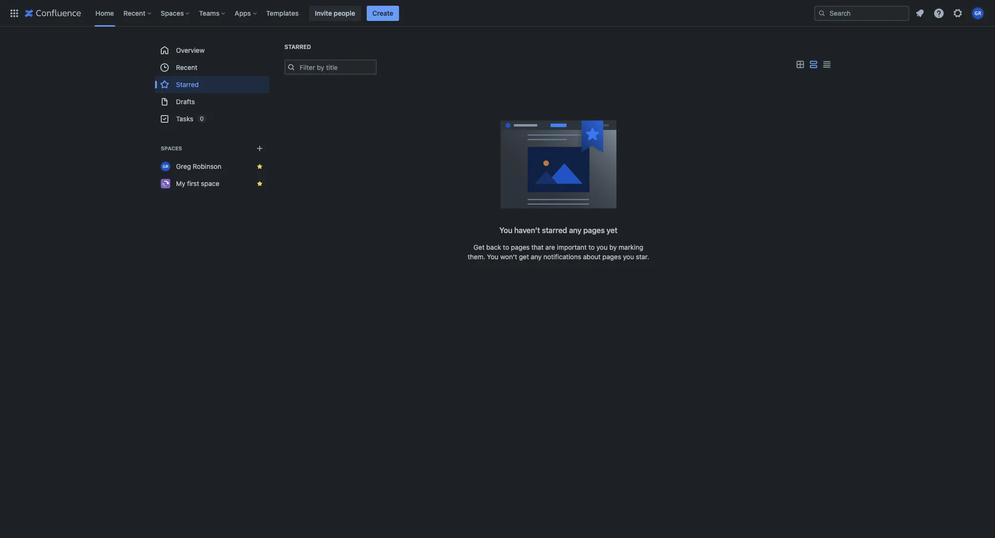 Task type: locate. For each thing, give the bounding box(es) containing it.
starred up drafts
[[176, 80, 199, 89]]

0 vertical spatial you
[[500, 226, 513, 235]]

to up about
[[589, 243, 595, 251]]

templates link
[[264, 5, 302, 21]]

them.
[[468, 253, 486, 261]]

group
[[155, 42, 269, 128]]

1 vertical spatial pages
[[511, 243, 530, 251]]

help icon image
[[934, 7, 945, 19]]

0 horizontal spatial recent
[[124, 9, 146, 17]]

you
[[500, 226, 513, 235], [487, 253, 499, 261]]

by
[[610, 243, 617, 251]]

my
[[176, 179, 185, 188]]

starred down templates link
[[285, 43, 311, 50]]

my first space
[[176, 179, 220, 188]]

drafts link
[[155, 93, 269, 110]]

0 horizontal spatial you
[[487, 253, 499, 261]]

you left by
[[597, 243, 608, 251]]

1 horizontal spatial recent
[[176, 63, 198, 71]]

1 horizontal spatial you
[[500, 226, 513, 235]]

templates
[[266, 9, 299, 17]]

1 vertical spatial recent
[[176, 63, 198, 71]]

1 vertical spatial you
[[623, 253, 635, 261]]

1 vertical spatial you
[[487, 253, 499, 261]]

recent down "overview"
[[176, 63, 198, 71]]

home
[[95, 9, 114, 17]]

0 horizontal spatial to
[[503, 243, 510, 251]]

1 horizontal spatial you
[[623, 253, 635, 261]]

1 vertical spatial any
[[531, 253, 542, 261]]

marking
[[619, 243, 644, 251]]

people
[[334, 9, 355, 17]]

greg
[[176, 162, 191, 170]]

create link
[[367, 5, 399, 21]]

recent
[[124, 9, 146, 17], [176, 63, 198, 71]]

any down the that
[[531, 253, 542, 261]]

you down the marking
[[623, 253, 635, 261]]

to up won't
[[503, 243, 510, 251]]

Search field
[[815, 5, 910, 21]]

banner
[[0, 0, 996, 27]]

teams
[[199, 9, 220, 17]]

you up back
[[500, 226, 513, 235]]

unstar this space image
[[256, 163, 264, 170]]

cards image
[[795, 59, 806, 70]]

robinson
[[193, 162, 222, 170]]

recent button
[[121, 5, 155, 21]]

pages
[[584, 226, 605, 235], [511, 243, 530, 251], [603, 253, 622, 261]]

any
[[569, 226, 582, 235], [531, 253, 542, 261]]

0 vertical spatial you
[[597, 243, 608, 251]]

get
[[474, 243, 485, 251]]

overview link
[[155, 42, 269, 59]]

0 horizontal spatial any
[[531, 253, 542, 261]]

1 vertical spatial spaces
[[161, 145, 182, 151]]

pages left yet
[[584, 226, 605, 235]]

overview
[[176, 46, 205, 54]]

tasks
[[176, 115, 193, 123]]

0 vertical spatial starred
[[285, 43, 311, 50]]

you down back
[[487, 253, 499, 261]]

1 vertical spatial starred
[[176, 80, 199, 89]]

starred
[[285, 43, 311, 50], [176, 80, 199, 89]]

0 vertical spatial any
[[569, 226, 582, 235]]

pages up get
[[511, 243, 530, 251]]

create a space image
[[254, 143, 266, 154]]

first
[[187, 179, 199, 188]]

recent inside recent link
[[176, 63, 198, 71]]

confluence image
[[25, 7, 81, 19], [25, 7, 81, 19]]

spaces
[[161, 9, 184, 17], [161, 145, 182, 151]]

any up important
[[569, 226, 582, 235]]

recent right home
[[124, 9, 146, 17]]

you
[[597, 243, 608, 251], [623, 253, 635, 261]]

invite people
[[315, 9, 355, 17]]

0 vertical spatial spaces
[[161, 9, 184, 17]]

1 horizontal spatial to
[[589, 243, 595, 251]]

greg robinson
[[176, 162, 222, 170]]

1 horizontal spatial any
[[569, 226, 582, 235]]

spaces up greg
[[161, 145, 182, 151]]

pages down by
[[603, 253, 622, 261]]

about
[[583, 253, 601, 261]]

Filter by title field
[[297, 60, 376, 74]]

spaces right recent popup button
[[161, 9, 184, 17]]

0 vertical spatial recent
[[124, 9, 146, 17]]

to
[[503, 243, 510, 251], [589, 243, 595, 251]]



Task type: describe. For each thing, give the bounding box(es) containing it.
settings icon image
[[953, 7, 964, 19]]

that
[[532, 243, 544, 251]]

invite people button
[[309, 5, 361, 21]]

1 horizontal spatial starred
[[285, 43, 311, 50]]

list image
[[808, 59, 820, 70]]

global element
[[6, 0, 813, 26]]

get back to pages that are important to you by marking them.  you won't get any notifications about pages you star.
[[468, 243, 650, 261]]

greg robinson link
[[155, 158, 269, 175]]

back
[[487, 243, 502, 251]]

teams button
[[196, 5, 229, 21]]

recent link
[[155, 59, 269, 76]]

starred link
[[155, 76, 269, 93]]

0 vertical spatial pages
[[584, 226, 605, 235]]

apps
[[235, 9, 251, 17]]

search image
[[819, 9, 826, 17]]

appswitcher icon image
[[9, 7, 20, 19]]

0
[[200, 115, 204, 122]]

haven't
[[515, 226, 541, 235]]

1 to from the left
[[503, 243, 510, 251]]

yet
[[607, 226, 618, 235]]

space
[[201, 179, 220, 188]]

starred
[[542, 226, 568, 235]]

banner containing home
[[0, 0, 996, 27]]

spaces inside 'popup button'
[[161, 9, 184, 17]]

get
[[519, 253, 529, 261]]

group containing overview
[[155, 42, 269, 128]]

create
[[373, 9, 394, 17]]

my first space link
[[155, 175, 269, 192]]

home link
[[93, 5, 117, 21]]

star.
[[636, 253, 650, 261]]

you haven't starred any pages yet
[[500, 226, 618, 235]]

apps button
[[232, 5, 261, 21]]

any inside get back to pages that are important to you by marking them.  you won't get any notifications about pages you star.
[[531, 253, 542, 261]]

are
[[546, 243, 556, 251]]

recent inside recent popup button
[[124, 9, 146, 17]]

0 horizontal spatial you
[[597, 243, 608, 251]]

2 to from the left
[[589, 243, 595, 251]]

0 horizontal spatial starred
[[176, 80, 199, 89]]

invite
[[315, 9, 332, 17]]

notifications
[[544, 253, 582, 261]]

2 vertical spatial pages
[[603, 253, 622, 261]]

spaces button
[[158, 5, 193, 21]]

compact list image
[[822, 59, 833, 70]]

unstar this space image
[[256, 180, 264, 188]]

drafts
[[176, 98, 195, 106]]

notification icon image
[[915, 7, 926, 19]]

you inside get back to pages that are important to you by marking them.  you won't get any notifications about pages you star.
[[487, 253, 499, 261]]

important
[[557, 243, 587, 251]]

won't
[[501, 253, 518, 261]]



Task type: vqa. For each thing, say whether or not it's contained in the screenshot.
My first space at the top left of page
yes



